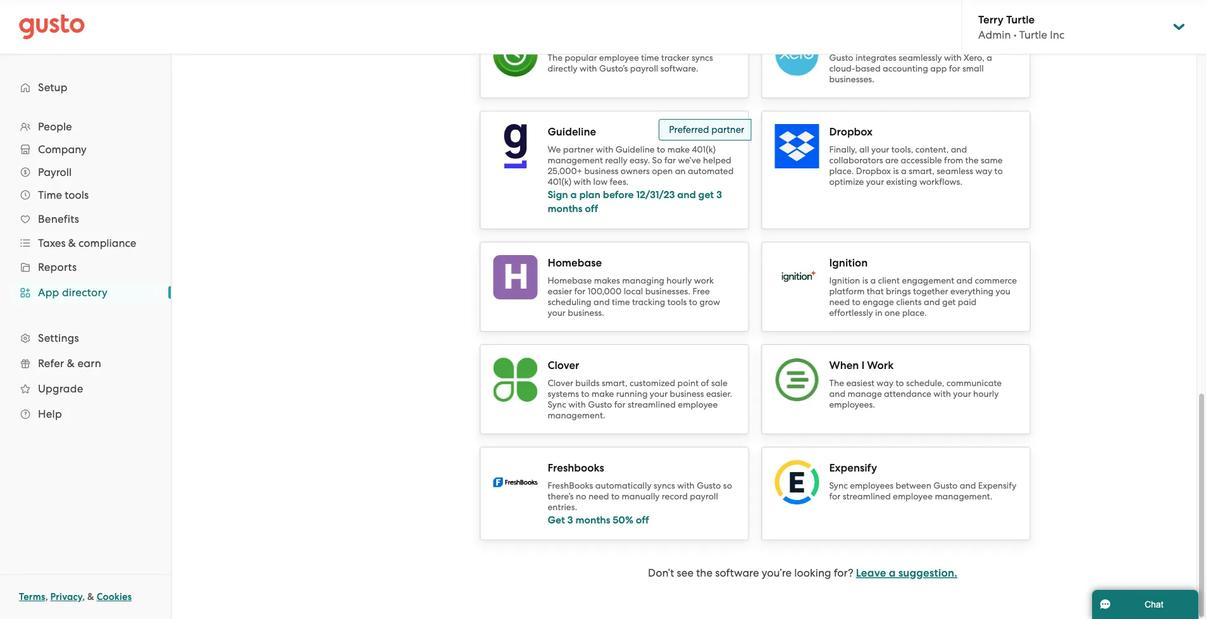Task type: vqa. For each thing, say whether or not it's contained in the screenshot.
the bottom tasks
no



Task type: describe. For each thing, give the bounding box(es) containing it.
benefits link
[[13, 208, 158, 230]]

is inside ignition ignition is a client engagement and commerce platform that brings together everything you need to engage clients and get paid effortlessly in one place.
[[863, 276, 868, 286]]

gusto inside the expensify sync employees between gusto and expensify for streamlined employee management.
[[934, 481, 958, 491]]

2 , from the left
[[82, 591, 85, 603]]

payroll
[[38, 166, 72, 178]]

automatically
[[595, 481, 652, 491]]

quickbooks time logo image
[[493, 33, 538, 77]]

together
[[913, 286, 948, 297]]

1 vertical spatial dropbox
[[856, 166, 891, 177]]

homebase logo image
[[493, 255, 538, 300]]

all
[[860, 145, 869, 155]]

and inside the when i work the easiest way to schedule, communicate and manage attendance with your hourly employees.
[[829, 389, 846, 399]]

far
[[665, 155, 676, 166]]

refer & earn
[[38, 357, 101, 370]]

you
[[996, 286, 1011, 297]]

management. inside clover clover builds smart, customized point of sale systems to make running your business easier. sync with gusto for streamlined employee management.
[[548, 410, 605, 421]]

0 vertical spatial guideline
[[548, 125, 596, 138]]

tracker
[[661, 53, 690, 63]]

record
[[662, 491, 688, 502]]

and inside guideline we partner with guideline to make 401(k) management really easy. so far we've helped 25,000+ business owners open an automated 401(k) with low fees. sign a plan before 12/31/23 and get 3 months off
[[677, 189, 696, 201]]

automated
[[688, 166, 734, 177]]

people button
[[13, 115, 158, 138]]

for inside clover clover builds smart, customized point of sale systems to make running your business easier. sync with gusto for streamlined employee management.
[[614, 400, 626, 410]]

business inside guideline we partner with guideline to make 401(k) management really easy. so far we've helped 25,000+ business owners open an automated 401(k) with low fees. sign a plan before 12/31/23 and get 3 months off
[[584, 166, 619, 177]]

off inside guideline we partner with guideline to make 401(k) management really easy. so far we've helped 25,000+ business owners open an automated 401(k) with low fees. sign a plan before 12/31/23 and get 3 months off
[[585, 203, 598, 215]]

businesses. inside gusto integrates seamlessly with xero, a cloud-based accounting app for small businesses.
[[829, 74, 875, 85]]

0 vertical spatial turtle
[[1006, 13, 1035, 26]]

easiest
[[847, 378, 875, 389]]

brings
[[886, 286, 911, 297]]

payroll button
[[13, 161, 158, 184]]

chat button
[[1092, 590, 1199, 619]]

to inside the when i work the easiest way to schedule, communicate and manage attendance with your hourly employees.
[[896, 378, 904, 389]]

3 inside freshbooks freshbooks automatically syncs with gusto so there's no need to manually record payroll entries. get 3 months 50% off
[[568, 514, 573, 526]]

work
[[694, 276, 714, 286]]

& for earn
[[67, 357, 75, 370]]

your up are
[[872, 145, 889, 155]]

settings link
[[13, 327, 158, 349]]

see
[[677, 567, 694, 579]]

3 inside guideline we partner with guideline to make 401(k) management really easy. so far we've helped 25,000+ business owners open an automated 401(k) with low fees. sign a plan before 12/31/23 and get 3 months off
[[716, 189, 722, 201]]

really
[[605, 155, 628, 166]]

make inside clover clover builds smart, customized point of sale systems to make running your business easier. sync with gusto for streamlined employee management.
[[592, 389, 614, 399]]

settings
[[38, 332, 79, 344]]

company button
[[13, 138, 158, 161]]

get
[[548, 514, 565, 526]]

and up everything
[[957, 276, 973, 286]]

smart, inside clover clover builds smart, customized point of sale systems to make running your business easier. sync with gusto for streamlined employee management.
[[602, 378, 628, 389]]

there's
[[548, 491, 574, 502]]

place. inside dropbox finally, all your tools, content, and collaborators are accessible from the same place. dropbox is a smart, seamless way to optimize your existing workflows.
[[829, 166, 854, 177]]

expensify logo image
[[775, 460, 819, 505]]

hourly inside the when i work the easiest way to schedule, communicate and manage attendance with your hourly employees.
[[974, 389, 999, 399]]

tracking
[[632, 297, 665, 308]]

hourly inside 'homebase homebase makes managing hourly work easier for 100,000 local businesses. free scheduling and time tracking tools to grow your business.'
[[667, 276, 692, 286]]

scheduling
[[548, 297, 592, 308]]

2 ignition from the top
[[829, 276, 860, 286]]

software
[[715, 567, 759, 579]]

leave
[[856, 567, 886, 580]]

1 , from the left
[[45, 591, 48, 603]]

xero logo image
[[775, 33, 819, 77]]

customized
[[630, 378, 675, 389]]

payroll inside freshbooks freshbooks automatically syncs with gusto so there's no need to manually record payroll entries. get 3 months 50% off
[[690, 491, 718, 502]]

content,
[[916, 145, 949, 155]]

paid
[[958, 297, 977, 308]]

gusto integrates seamlessly with xero, a cloud-based accounting app for small businesses. button
[[762, 19, 1031, 98]]

directly
[[548, 64, 578, 74]]

employees
[[850, 481, 894, 491]]

terry turtle admin • turtle inc
[[979, 13, 1065, 41]]

seamless
[[937, 166, 973, 177]]

get inside guideline we partner with guideline to make 401(k) management really easy. so far we've helped 25,000+ business owners open an automated 401(k) with low fees. sign a plan before 12/31/23 and get 3 months off
[[698, 189, 714, 201]]

payroll inside the popular employee time tracker syncs directly with gusto's payroll software.
[[630, 64, 658, 74]]

suggestion.
[[899, 567, 958, 580]]

earn
[[78, 357, 101, 370]]

0 horizontal spatial 401(k)
[[548, 177, 572, 187]]

workflows.
[[920, 177, 963, 187]]

gusto integrates seamlessly with xero, a cloud-based accounting app for small businesses.
[[829, 53, 992, 85]]

reports
[[38, 261, 77, 273]]

leave a suggestion. button
[[856, 566, 958, 581]]

free
[[693, 286, 710, 297]]

the popular employee time tracker syncs directly with gusto's payroll software. button
[[480, 19, 749, 98]]

collaborators
[[829, 155, 883, 166]]

and down "together"
[[924, 297, 940, 308]]

platform
[[829, 286, 865, 297]]

1 vertical spatial turtle
[[1020, 28, 1048, 41]]

time inside the popular employee time tracker syncs directly with gusto's payroll software.
[[641, 53, 659, 63]]

tools inside dropdown button
[[65, 189, 89, 201]]

0 vertical spatial dropbox
[[829, 125, 873, 138]]

with up plan on the left top
[[574, 177, 591, 187]]

gusto inside freshbooks freshbooks automatically syncs with gusto so there's no need to manually record payroll entries. get 3 months 50% off
[[697, 481, 721, 491]]

when i work the easiest way to schedule, communicate and manage attendance with your hourly employees.
[[829, 359, 1002, 410]]

gusto's
[[599, 64, 628, 74]]

clover logo image
[[493, 358, 538, 402]]

when i work logo image
[[775, 358, 819, 402]]

get inside ignition ignition is a client engagement and commerce platform that brings together everything you need to engage clients and get paid effortlessly in one place.
[[943, 297, 956, 308]]

& for compliance
[[68, 237, 76, 249]]

2 clover from the top
[[548, 378, 573, 389]]

terms link
[[19, 591, 45, 603]]

home image
[[19, 14, 85, 40]]

optimize
[[829, 177, 864, 187]]

guideline we partner with guideline to make 401(k) management really easy. so far we've helped 25,000+ business owners open an automated 401(k) with low fees. sign a plan before 12/31/23 and get 3 months off
[[548, 125, 734, 215]]

and inside 'homebase homebase makes managing hourly work easier for 100,000 local businesses. free scheduling and time tracking tools to grow your business.'
[[594, 297, 610, 308]]

management
[[548, 155, 603, 166]]

open
[[652, 166, 673, 177]]

systems
[[548, 389, 579, 399]]

tools inside 'homebase homebase makes managing hourly work easier for 100,000 local businesses. free scheduling and time tracking tools to grow your business.'
[[668, 297, 687, 308]]

1 clover from the top
[[548, 359, 579, 372]]

people
[[38, 120, 72, 133]]

no
[[576, 491, 586, 502]]

directory
[[62, 286, 108, 299]]

upgrade link
[[13, 377, 158, 400]]

business inside clover clover builds smart, customized point of sale systems to make running your business easier. sync with gusto for streamlined employee management.
[[670, 389, 704, 399]]

with inside clover clover builds smart, customized point of sale systems to make running your business easier. sync with gusto for streamlined employee management.
[[569, 400, 586, 410]]

so
[[723, 481, 732, 491]]

for?
[[834, 567, 854, 579]]

with inside gusto integrates seamlessly with xero, a cloud-based accounting app for small businesses.
[[944, 53, 962, 63]]

the inside dropbox finally, all your tools, content, and collaborators are accessible from the same place. dropbox is a smart, seamless way to optimize your existing workflows.
[[966, 155, 979, 166]]

dropbox logo image
[[775, 124, 819, 169]]

cloud-
[[829, 64, 856, 74]]

sync inside clover clover builds smart, customized point of sale systems to make running your business easier. sync with gusto for streamlined employee management.
[[548, 400, 566, 410]]

place. inside ignition ignition is a client engagement and commerce platform that brings together everything you need to engage clients and get paid effortlessly in one place.
[[902, 308, 927, 318]]

guideline logo image
[[493, 124, 538, 169]]

your inside the when i work the easiest way to schedule, communicate and manage attendance with your hourly employees.
[[953, 389, 971, 399]]

taxes & compliance
[[38, 237, 136, 249]]

syncs inside freshbooks freshbooks automatically syncs with gusto so there's no need to manually record payroll entries. get 3 months 50% off
[[654, 481, 675, 491]]

helped
[[703, 155, 732, 166]]

engagement
[[902, 276, 955, 286]]

company
[[38, 143, 87, 156]]

a inside ignition ignition is a client engagement and commerce platform that brings together everything you need to engage clients and get paid effortlessly in one place.
[[871, 276, 876, 286]]

easy.
[[630, 155, 650, 166]]

entries.
[[548, 502, 577, 513]]

1 homebase from the top
[[548, 256, 602, 269]]

engage
[[863, 297, 894, 308]]

sync inside the expensify sync employees between gusto and expensify for streamlined employee management.
[[829, 481, 848, 491]]

cookies
[[97, 591, 132, 603]]

terms
[[19, 591, 45, 603]]

a inside gusto integrates seamlessly with xero, a cloud-based accounting app for small businesses.
[[987, 53, 992, 63]]

time tools
[[38, 189, 89, 201]]

to inside freshbooks freshbooks automatically syncs with gusto so there's no need to manually record payroll entries. get 3 months 50% off
[[611, 491, 620, 502]]

don't see the software you're looking for? leave a suggestion.
[[648, 567, 958, 580]]

with inside the when i work the easiest way to schedule, communicate and manage attendance with your hourly employees.
[[934, 389, 951, 399]]

of
[[701, 378, 709, 389]]

cookies button
[[97, 589, 132, 604]]

streamlined inside the expensify sync employees between gusto and expensify for streamlined employee management.
[[843, 491, 891, 502]]

your inside 'homebase homebase makes managing hourly work easier for 100,000 local businesses. free scheduling and time tracking tools to grow your business.'
[[548, 308, 566, 318]]

freshbooks logo image
[[493, 460, 538, 505]]

popular
[[565, 53, 597, 63]]



Task type: locate. For each thing, give the bounding box(es) containing it.
0 horizontal spatial tools
[[65, 189, 89, 201]]

1 vertical spatial payroll
[[690, 491, 718, 502]]

way inside the when i work the easiest way to schedule, communicate and manage attendance with your hourly employees.
[[877, 378, 894, 389]]

and up employees.
[[829, 389, 846, 399]]

1 vertical spatial guideline
[[616, 145, 655, 155]]

1 vertical spatial 401(k)
[[548, 177, 572, 187]]

0 vertical spatial business
[[584, 166, 619, 177]]

0 vertical spatial clover
[[548, 359, 579, 372]]

0 horizontal spatial streamlined
[[628, 400, 676, 410]]

the inside the when i work the easiest way to schedule, communicate and manage attendance with your hourly employees.
[[829, 378, 844, 389]]

1 horizontal spatial 3
[[716, 189, 722, 201]]

businesses.
[[829, 74, 875, 85], [645, 286, 691, 297]]

make down builds at the bottom
[[592, 389, 614, 399]]

manually
[[622, 491, 660, 502]]

0 vertical spatial &
[[68, 237, 76, 249]]

get left paid
[[943, 297, 956, 308]]

with up record
[[677, 481, 695, 491]]

a up the that
[[871, 276, 876, 286]]

same
[[981, 155, 1003, 166]]

employee down 'of'
[[678, 400, 718, 410]]

0 vertical spatial need
[[829, 297, 850, 308]]

sale
[[711, 378, 728, 389]]

are
[[885, 155, 899, 166]]

0 vertical spatial 401(k)
[[692, 145, 716, 155]]

& inside dropdown button
[[68, 237, 76, 249]]

1 vertical spatial ignition
[[829, 276, 860, 286]]

0 vertical spatial smart,
[[909, 166, 935, 177]]

syncs up software.
[[692, 53, 713, 63]]

partner up 'helped'
[[712, 124, 745, 135]]

streamlined down employees
[[843, 491, 891, 502]]

payroll right gusto's
[[630, 64, 658, 74]]

when
[[829, 359, 859, 372]]

1 vertical spatial off
[[636, 514, 649, 526]]

0 horizontal spatial off
[[585, 203, 598, 215]]

1 vertical spatial business
[[670, 389, 704, 399]]

1 horizontal spatial place.
[[902, 308, 927, 318]]

0 horizontal spatial is
[[863, 276, 868, 286]]

a inside guideline we partner with guideline to make 401(k) management really easy. so far we've helped 25,000+ business owners open an automated 401(k) with low fees. sign a plan before 12/31/23 and get 3 months off
[[571, 189, 577, 201]]

0 horizontal spatial partner
[[563, 145, 594, 155]]

payroll right record
[[690, 491, 718, 502]]

1 vertical spatial the
[[829, 378, 844, 389]]

hourly left work
[[667, 276, 692, 286]]

everything
[[951, 286, 994, 297]]

for down running
[[614, 400, 626, 410]]

tools,
[[892, 145, 913, 155]]

1 vertical spatial place.
[[902, 308, 927, 318]]

1 vertical spatial need
[[589, 491, 609, 502]]

setup link
[[13, 76, 158, 99]]

1 vertical spatial syncs
[[654, 481, 675, 491]]

point
[[678, 378, 699, 389]]

get down "automated" at the right top
[[698, 189, 714, 201]]

0 vertical spatial expensify
[[829, 461, 877, 474]]

finally,
[[829, 145, 857, 155]]

the down when
[[829, 378, 844, 389]]

the right from
[[966, 155, 979, 166]]

app directory link
[[13, 281, 158, 304]]

business down point
[[670, 389, 704, 399]]

benefits
[[38, 213, 79, 225]]

25,000+
[[548, 166, 582, 177]]

for inside gusto integrates seamlessly with xero, a cloud-based accounting app for small businesses.
[[949, 64, 961, 74]]

0 vertical spatial the
[[966, 155, 979, 166]]

0 vertical spatial is
[[893, 166, 899, 177]]

management. inside the expensify sync employees between gusto and expensify for streamlined employee management.
[[935, 491, 993, 502]]

to down automatically
[[611, 491, 620, 502]]

plan
[[579, 189, 601, 201]]

gusto right between
[[934, 481, 958, 491]]

business up low
[[584, 166, 619, 177]]

managing
[[622, 276, 665, 286]]

existing
[[886, 177, 917, 187]]

0 vertical spatial 3
[[716, 189, 722, 201]]

in
[[875, 308, 883, 318]]

0 horizontal spatial sync
[[548, 400, 566, 410]]

guideline up easy.
[[616, 145, 655, 155]]

get
[[698, 189, 714, 201], [943, 297, 956, 308]]

to up "so"
[[657, 145, 665, 155]]

months inside freshbooks freshbooks automatically syncs with gusto so there's no need to manually record payroll entries. get 3 months 50% off
[[576, 514, 610, 526]]

0 vertical spatial off
[[585, 203, 598, 215]]

1 horizontal spatial the
[[966, 155, 979, 166]]

place. down clients
[[902, 308, 927, 318]]

you're
[[762, 567, 792, 579]]

dropbox up the 'finally,' in the top of the page
[[829, 125, 873, 138]]

smart, down "accessible"
[[909, 166, 935, 177]]

0 vertical spatial the
[[548, 53, 563, 63]]

with inside the popular employee time tracker syncs directly with gusto's payroll software.
[[580, 64, 597, 74]]

smart,
[[909, 166, 935, 177], [602, 378, 628, 389]]

1 horizontal spatial hourly
[[974, 389, 999, 399]]

make inside guideline we partner with guideline to make 401(k) management really easy. so far we've helped 25,000+ business owners open an automated 401(k) with low fees. sign a plan before 12/31/23 and get 3 months off
[[668, 145, 690, 155]]

1 horizontal spatial off
[[636, 514, 649, 526]]

to inside 'homebase homebase makes managing hourly work easier for 100,000 local businesses. free scheduling and time tracking tools to grow your business.'
[[689, 297, 698, 308]]

is
[[893, 166, 899, 177], [863, 276, 868, 286]]

off right 50%
[[636, 514, 649, 526]]

ignition ignition is a client engagement and commerce platform that brings together everything you need to engage clients and get paid effortlessly in one place.
[[829, 256, 1017, 318]]

and down 100,000
[[594, 297, 610, 308]]

0 vertical spatial hourly
[[667, 276, 692, 286]]

the right see
[[696, 567, 713, 579]]

off
[[585, 203, 598, 215], [636, 514, 649, 526]]

xero,
[[964, 53, 985, 63]]

app
[[38, 286, 59, 299]]

and inside dropbox finally, all your tools, content, and collaborators are accessible from the same place. dropbox is a smart, seamless way to optimize your existing workflows.
[[951, 145, 967, 155]]

your left existing
[[866, 177, 884, 187]]

businesses. up tracking
[[645, 286, 691, 297]]

the inside the popular employee time tracker syncs directly with gusto's payroll software.
[[548, 53, 563, 63]]

0 vertical spatial tools
[[65, 189, 89, 201]]

for right app
[[949, 64, 961, 74]]

need
[[829, 297, 850, 308], [589, 491, 609, 502]]

app directory
[[38, 286, 108, 299]]

and inside the expensify sync employees between gusto and expensify for streamlined employee management.
[[960, 481, 976, 491]]

with up really
[[596, 145, 614, 155]]

0 horizontal spatial the
[[548, 53, 563, 63]]

gusto down builds at the bottom
[[588, 400, 612, 410]]

tools right tracking
[[668, 297, 687, 308]]

turtle right •
[[1020, 28, 1048, 41]]

streamlined inside clover clover builds smart, customized point of sale systems to make running your business easier. sync with gusto for streamlined employee management.
[[628, 400, 676, 410]]

& left the earn
[[67, 357, 75, 370]]

is inside dropbox finally, all your tools, content, and collaborators are accessible from the same place. dropbox is a smart, seamless way to optimize your existing workflows.
[[893, 166, 899, 177]]

0 vertical spatial months
[[548, 203, 583, 215]]

1 vertical spatial sync
[[829, 481, 848, 491]]

off inside freshbooks freshbooks automatically syncs with gusto so there's no need to manually record payroll entries. get 3 months 50% off
[[636, 514, 649, 526]]

1 horizontal spatial syncs
[[692, 53, 713, 63]]

need down platform
[[829, 297, 850, 308]]

clover clover builds smart, customized point of sale systems to make running your business easier. sync with gusto for streamlined employee management.
[[548, 359, 733, 421]]

12/31/23
[[636, 189, 675, 201]]

way down work
[[877, 378, 894, 389]]

need inside ignition ignition is a client engagement and commerce platform that brings together everything you need to engage clients and get paid effortlessly in one place.
[[829, 297, 850, 308]]

1 horizontal spatial 401(k)
[[692, 145, 716, 155]]

grow
[[700, 297, 720, 308]]

months inside guideline we partner with guideline to make 401(k) management really easy. so far we've helped 25,000+ business owners open an automated 401(k) with low fees. sign a plan before 12/31/23 and get 3 months off
[[548, 203, 583, 215]]

employee inside the expensify sync employees between gusto and expensify for streamlined employee management.
[[893, 491, 933, 502]]

your down communicate
[[953, 389, 971, 399]]

gusto inside gusto integrates seamlessly with xero, a cloud-based accounting app for small businesses.
[[829, 53, 854, 63]]

chat
[[1145, 599, 1164, 609]]

a up existing
[[901, 166, 907, 177]]

0 vertical spatial businesses.
[[829, 74, 875, 85]]

syncs inside the popular employee time tracker syncs directly with gusto's payroll software.
[[692, 53, 713, 63]]

dropbox finally, all your tools, content, and collaborators are accessible from the same place. dropbox is a smart, seamless way to optimize your existing workflows.
[[829, 125, 1003, 187]]

for up scheduling
[[574, 286, 586, 297]]

partner inside guideline we partner with guideline to make 401(k) management really easy. so far we've helped 25,000+ business owners open an automated 401(k) with low fees. sign a plan before 12/31/23 and get 3 months off
[[563, 145, 594, 155]]

employee inside clover clover builds smart, customized point of sale systems to make running your business easier. sync with gusto for streamlined employee management.
[[678, 400, 718, 410]]

, left cookies button
[[82, 591, 85, 603]]

dropbox down collaborators
[[856, 166, 891, 177]]

1 vertical spatial 3
[[568, 514, 573, 526]]

between
[[896, 481, 932, 491]]

for right expensify logo
[[829, 491, 841, 502]]

attendance
[[884, 389, 932, 399]]

help
[[38, 408, 62, 420]]

0 horizontal spatial payroll
[[630, 64, 658, 74]]

0 horizontal spatial need
[[589, 491, 609, 502]]

& right taxes
[[68, 237, 76, 249]]

one
[[885, 308, 900, 318]]

looking
[[795, 567, 831, 579]]

1 horizontal spatial streamlined
[[843, 491, 891, 502]]

1 horizontal spatial payroll
[[690, 491, 718, 502]]

0 horizontal spatial way
[[877, 378, 894, 389]]

0 horizontal spatial guideline
[[548, 125, 596, 138]]

i
[[862, 359, 865, 372]]

with down popular
[[580, 64, 597, 74]]

1 vertical spatial clover
[[548, 378, 573, 389]]

1 horizontal spatial partner
[[712, 124, 745, 135]]

easier.
[[706, 389, 733, 399]]

way inside dropbox finally, all your tools, content, and collaborators are accessible from the same place. dropbox is a smart, seamless way to optimize your existing workflows.
[[976, 166, 993, 177]]

0 horizontal spatial ,
[[45, 591, 48, 603]]

1 horizontal spatial way
[[976, 166, 993, 177]]

3 right "get"
[[568, 514, 573, 526]]

to down same
[[995, 166, 1003, 177]]

makes
[[594, 276, 620, 286]]

an
[[675, 166, 686, 177]]

1 vertical spatial expensify
[[978, 481, 1017, 491]]

so
[[652, 155, 662, 166]]

and down the an
[[677, 189, 696, 201]]

time
[[38, 189, 62, 201]]

1 vertical spatial is
[[863, 276, 868, 286]]

effortlessly
[[829, 308, 873, 318]]

1 vertical spatial way
[[877, 378, 894, 389]]

tools
[[65, 189, 89, 201], [668, 297, 687, 308]]

a inside dropbox finally, all your tools, content, and collaborators are accessible from the same place. dropbox is a smart, seamless way to optimize your existing workflows.
[[901, 166, 907, 177]]

1 horizontal spatial tools
[[668, 297, 687, 308]]

for inside 'homebase homebase makes managing hourly work easier for 100,000 local businesses. free scheduling and time tracking tools to grow your business.'
[[574, 286, 586, 297]]

your down scheduling
[[548, 308, 566, 318]]

401(k) down 25,000+
[[548, 177, 572, 187]]

hourly
[[667, 276, 692, 286], [974, 389, 999, 399]]

a right sign
[[571, 189, 577, 201]]

, left privacy "link" in the left bottom of the page
[[45, 591, 48, 603]]

gusto left so
[[697, 481, 721, 491]]

to inside ignition ignition is a client engagement and commerce platform that brings together everything you need to engage clients and get paid effortlessly in one place.
[[852, 297, 861, 308]]

smart, inside dropbox finally, all your tools, content, and collaborators are accessible from the same place. dropbox is a smart, seamless way to optimize your existing workflows.
[[909, 166, 935, 177]]

to up attendance
[[896, 378, 904, 389]]

time inside 'homebase homebase makes managing hourly work easier for 100,000 local businesses. free scheduling and time tracking tools to grow your business.'
[[612, 297, 630, 308]]

taxes
[[38, 237, 66, 249]]

months down no
[[576, 514, 610, 526]]

1 vertical spatial hourly
[[974, 389, 999, 399]]

1 horizontal spatial get
[[943, 297, 956, 308]]

1 horizontal spatial need
[[829, 297, 850, 308]]

employee up gusto's
[[599, 53, 639, 63]]

0 vertical spatial get
[[698, 189, 714, 201]]

easier
[[548, 286, 572, 297]]

time down 'local'
[[612, 297, 630, 308]]

1 vertical spatial the
[[696, 567, 713, 579]]

0 horizontal spatial the
[[696, 567, 713, 579]]

communicate
[[947, 378, 1002, 389]]

manage
[[848, 389, 882, 399]]

to down builds at the bottom
[[581, 389, 590, 399]]

to down 'free'
[[689, 297, 698, 308]]

streamlined down customized
[[628, 400, 676, 410]]

we've
[[678, 155, 701, 166]]

turtle up •
[[1006, 13, 1035, 26]]

owners
[[621, 166, 650, 177]]

with inside freshbooks freshbooks automatically syncs with gusto so there's no need to manually record payroll entries. get 3 months 50% off
[[677, 481, 695, 491]]

1 horizontal spatial guideline
[[616, 145, 655, 155]]

builds
[[576, 378, 600, 389]]

ignition logo image
[[775, 268, 819, 287]]

2 vertical spatial employee
[[893, 491, 933, 502]]

accessible
[[901, 155, 942, 166]]

partner up management
[[563, 145, 594, 155]]

0 vertical spatial ignition
[[829, 256, 868, 269]]

1 vertical spatial months
[[576, 514, 610, 526]]

time tools button
[[13, 184, 158, 206]]

0 horizontal spatial make
[[592, 389, 614, 399]]

need inside freshbooks freshbooks automatically syncs with gusto so there's no need to manually record payroll entries. get 3 months 50% off
[[589, 491, 609, 502]]

hourly down communicate
[[974, 389, 999, 399]]

0 horizontal spatial 3
[[568, 514, 573, 526]]

list containing people
[[0, 115, 171, 427]]

partner
[[712, 124, 745, 135], [563, 145, 594, 155]]

freshbooks
[[548, 481, 593, 491]]

your down customized
[[650, 389, 668, 399]]

time left the tracker at right
[[641, 53, 659, 63]]

1 horizontal spatial business
[[670, 389, 704, 399]]

1 vertical spatial get
[[943, 297, 956, 308]]

setup
[[38, 81, 68, 94]]

list
[[0, 115, 171, 427]]

1 vertical spatial employee
[[678, 400, 718, 410]]

low
[[593, 177, 608, 187]]

refer
[[38, 357, 64, 370]]

0 horizontal spatial businesses.
[[645, 286, 691, 297]]

1 horizontal spatial is
[[893, 166, 899, 177]]

1 horizontal spatial expensify
[[978, 481, 1017, 491]]

the up directly
[[548, 53, 563, 63]]

upgrade
[[38, 382, 83, 395]]

0 vertical spatial management.
[[548, 410, 605, 421]]

work
[[867, 359, 894, 372]]

gusto inside clover clover builds smart, customized point of sale systems to make running your business easier. sync with gusto for streamlined employee management.
[[588, 400, 612, 410]]

&
[[68, 237, 76, 249], [67, 357, 75, 370], [87, 591, 94, 603]]

homebase homebase makes managing hourly work easier for 100,000 local businesses. free scheduling and time tracking tools to grow your business.
[[548, 256, 720, 318]]

clover
[[548, 359, 579, 372], [548, 378, 573, 389]]

to inside guideline we partner with guideline to make 401(k) management really easy. so far we've helped 25,000+ business owners open an automated 401(k) with low fees. sign a plan before 12/31/23 and get 3 months off
[[657, 145, 665, 155]]

your inside clover clover builds smart, customized point of sale systems to make running your business easier. sync with gusto for streamlined employee management.
[[650, 389, 668, 399]]

with down schedule,
[[934, 389, 951, 399]]

preferred
[[669, 124, 709, 135]]

0 horizontal spatial business
[[584, 166, 619, 177]]

0 vertical spatial way
[[976, 166, 993, 177]]

app
[[931, 64, 947, 74]]

to inside dropbox finally, all your tools, content, and collaborators are accessible from the same place. dropbox is a smart, seamless way to optimize your existing workflows.
[[995, 166, 1003, 177]]

a right the xero, at the right
[[987, 53, 992, 63]]

the inside don't see the software you're looking for? leave a suggestion.
[[696, 567, 713, 579]]

2 vertical spatial &
[[87, 591, 94, 603]]

way down same
[[976, 166, 993, 177]]

gusto navigation element
[[0, 54, 171, 447]]

for
[[949, 64, 961, 74], [574, 286, 586, 297], [614, 400, 626, 410], [829, 491, 841, 502]]

accounting
[[883, 64, 928, 74]]

that
[[867, 286, 884, 297]]

3 down "automated" at the right top
[[716, 189, 722, 201]]

0 horizontal spatial employee
[[599, 53, 639, 63]]

guideline up we
[[548, 125, 596, 138]]

with down systems
[[569, 400, 586, 410]]

employee down between
[[893, 491, 933, 502]]

smart, up running
[[602, 378, 628, 389]]

gusto up cloud-
[[829, 53, 854, 63]]

0 horizontal spatial time
[[612, 297, 630, 308]]

businesses. inside 'homebase homebase makes managing hourly work easier for 100,000 local businesses. free scheduling and time tracking tools to grow your business.'
[[645, 286, 691, 297]]

off down plan on the left top
[[585, 203, 598, 215]]

1 ignition from the top
[[829, 256, 868, 269]]

0 vertical spatial sync
[[548, 400, 566, 410]]

privacy
[[50, 591, 82, 603]]

and right between
[[960, 481, 976, 491]]

0 horizontal spatial syncs
[[654, 481, 675, 491]]

1 vertical spatial smart,
[[602, 378, 628, 389]]

1 horizontal spatial make
[[668, 145, 690, 155]]

with up app
[[944, 53, 962, 63]]

1 vertical spatial tools
[[668, 297, 687, 308]]

is down are
[[893, 166, 899, 177]]

0 vertical spatial time
[[641, 53, 659, 63]]

syncs up record
[[654, 481, 675, 491]]

sync left employees
[[829, 481, 848, 491]]

tools down payroll dropdown button
[[65, 189, 89, 201]]

a right leave
[[889, 567, 896, 580]]

sync down systems
[[548, 400, 566, 410]]

for inside the expensify sync employees between gusto and expensify for streamlined employee management.
[[829, 491, 841, 502]]

0 vertical spatial make
[[668, 145, 690, 155]]

businesses. down cloud-
[[829, 74, 875, 85]]

place. up optimize
[[829, 166, 854, 177]]

schedule,
[[906, 378, 945, 389]]

0 vertical spatial streamlined
[[628, 400, 676, 410]]

compliance
[[79, 237, 136, 249]]

2 homebase from the top
[[548, 276, 592, 286]]

& left "cookies"
[[87, 591, 94, 603]]

1 horizontal spatial smart,
[[909, 166, 935, 177]]

we
[[548, 145, 561, 155]]

2 horizontal spatial employee
[[893, 491, 933, 502]]

0 horizontal spatial expensify
[[829, 461, 877, 474]]

to inside clover clover builds smart, customized point of sale systems to make running your business easier. sync with gusto for streamlined employee management.
[[581, 389, 590, 399]]

1 horizontal spatial businesses.
[[829, 74, 875, 85]]

0 horizontal spatial place.
[[829, 166, 854, 177]]

make up far
[[668, 145, 690, 155]]

dropbox
[[829, 125, 873, 138], [856, 166, 891, 177]]

0 vertical spatial place.
[[829, 166, 854, 177]]

running
[[616, 389, 648, 399]]

is up the that
[[863, 276, 868, 286]]

1 vertical spatial businesses.
[[645, 286, 691, 297]]

management.
[[548, 410, 605, 421], [935, 491, 993, 502]]

employee inside the popular employee time tracker syncs directly with gusto's payroll software.
[[599, 53, 639, 63]]

to up the 'effortlessly'
[[852, 297, 861, 308]]

and up from
[[951, 145, 967, 155]]

need right no
[[589, 491, 609, 502]]

401(k) up 'helped'
[[692, 145, 716, 155]]

seamlessly
[[899, 53, 942, 63]]

months down sign
[[548, 203, 583, 215]]

1 vertical spatial partner
[[563, 145, 594, 155]]

100,000
[[588, 286, 622, 297]]

months
[[548, 203, 583, 215], [576, 514, 610, 526]]



